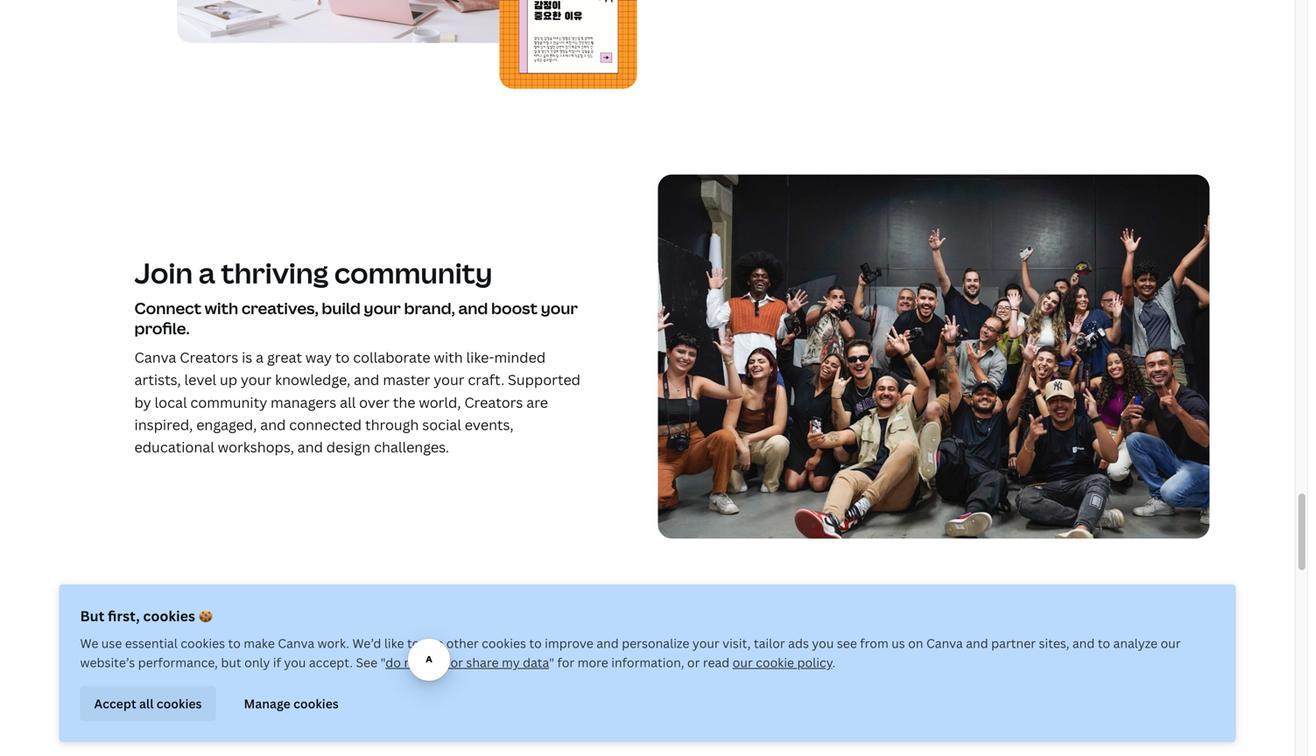Task type: describe. For each thing, give the bounding box(es) containing it.
our inside we use essential cookies to make canva work. we'd like to use other cookies to improve and personalize your visit, tailor ads you see from us on canva and partner sites, and to analyze our website's performance, but only if you accept. see "
[[1161, 635, 1181, 652]]

tailor
[[754, 635, 785, 652]]

2 vertical spatial are
[[473, 692, 495, 711]]

1 vertical spatial with
[[434, 348, 463, 367]]

your inside meet our creator canvassadors canvassadors are mentors and design experts that have excelled within the creator program and levelled up to become an important extension of the canva team. they are here to help and support your canva creator journey.
[[670, 692, 700, 711]]

levelled
[[755, 670, 809, 689]]

for
[[557, 655, 575, 671]]

to left analyze
[[1098, 635, 1111, 652]]

0 vertical spatial community
[[334, 254, 493, 292]]

knowledge,
[[275, 371, 351, 390]]

1 vertical spatial creator
[[610, 670, 662, 689]]

1 or from the left
[[451, 655, 463, 671]]

artists,
[[134, 371, 181, 390]]

to up but
[[228, 635, 241, 652]]

and left boost
[[459, 298, 488, 319]]

your down is
[[241, 371, 272, 390]]

that
[[413, 670, 441, 689]]

information,
[[612, 655, 685, 671]]

and right 'help'
[[583, 692, 609, 711]]

2 or from the left
[[687, 655, 700, 671]]

but
[[80, 607, 105, 626]]

over
[[359, 393, 390, 412]]

great
[[267, 348, 302, 367]]

all inside button
[[139, 696, 154, 712]]

.
[[833, 655, 836, 671]]

personalize
[[622, 635, 690, 652]]

cookies inside manage cookies button
[[294, 696, 339, 712]]

2 horizontal spatial the
[[1087, 670, 1109, 689]]

partner
[[992, 635, 1036, 652]]

not
[[404, 655, 424, 671]]

cookies up the my
[[482, 635, 526, 652]]

and down connected
[[298, 438, 323, 457]]

do not sell or share my data link
[[386, 655, 549, 671]]

and left partner
[[966, 635, 989, 652]]

extension
[[1000, 670, 1066, 689]]

your inside we use essential cookies to make canva work. we'd like to use other cookies to improve and personalize your visit, tailor ads you see from us on canva and partner sites, and to analyze our website's performance, but only if you accept. see "
[[693, 635, 720, 652]]

like-
[[466, 348, 494, 367]]

but first, cookies 🍪
[[80, 607, 213, 626]]

excelled
[[480, 670, 536, 689]]

become
[[851, 670, 905, 689]]

cookies inside accept all cookies button
[[157, 696, 202, 712]]

journey.
[[804, 692, 858, 711]]

world,
[[419, 393, 461, 412]]

we use essential cookies to make canva work. we'd like to use other cookies to improve and personalize your visit, tailor ads you see from us on canva and partner sites, and to analyze our website's performance, but only if you accept. see "
[[80, 635, 1181, 671]]

only
[[244, 655, 270, 671]]

social
[[422, 416, 461, 434]]

website's
[[80, 655, 135, 671]]

1 vertical spatial are
[[197, 670, 219, 689]]

my
[[502, 655, 520, 671]]

accept
[[94, 696, 136, 712]]

2 use from the left
[[423, 635, 444, 652]]

build
[[322, 298, 361, 319]]

1 horizontal spatial creators
[[465, 393, 523, 412]]

here
[[498, 692, 529, 711]]

the inside join a thriving community connect with creatives, build your brand, and boost your profile. canva creators is a great way to collaborate with like-minded artists, level up your knowledge, and master your craft. supported by local community managers all over the world, creators are inspired, engaged, and connected through social events, educational workshops, and design challenges.
[[393, 393, 416, 412]]

is
[[242, 348, 253, 367]]

thriving
[[221, 254, 329, 292]]

1 use from the left
[[101, 635, 122, 652]]

canva down analyze
[[1113, 670, 1154, 689]]

but
[[221, 655, 241, 671]]

supported
[[508, 371, 581, 390]]

analyze
[[1114, 635, 1158, 652]]

are inside join a thriving community connect with creatives, build your brand, and boost your profile. canva creators is a great way to collaborate with like-minded artists, level up your knowledge, and master your craft. supported by local community managers all over the world, creators are inspired, engaged, and connected through social events, educational workshops, and design challenges.
[[527, 393, 548, 412]]

have
[[445, 670, 477, 689]]

inspired,
[[134, 416, 193, 434]]

more
[[578, 655, 609, 671]]

educational
[[134, 438, 214, 457]]

workshops,
[[218, 438, 294, 457]]

1 vertical spatial canvassadors
[[99, 670, 194, 689]]

events,
[[465, 416, 514, 434]]

to inside join a thriving community connect with creatives, build your brand, and boost your profile. canva creators is a great way to collaborate with like-minded artists, level up your knowledge, and master your craft. supported by local community managers all over the world, creators are inspired, engaged, and connected through social events, educational workshops, and design challenges.
[[335, 348, 350, 367]]

0 horizontal spatial community
[[190, 393, 267, 412]]

cookie
[[756, 655, 795, 671]]

connected
[[289, 416, 362, 434]]

policy
[[798, 655, 833, 671]]

mentors
[[222, 670, 279, 689]]

performance,
[[138, 655, 218, 671]]

visit,
[[723, 635, 751, 652]]

manage
[[244, 696, 291, 712]]

by
[[134, 393, 151, 412]]

other
[[447, 635, 479, 652]]

to right like
[[407, 635, 420, 652]]

within
[[540, 670, 581, 689]]

important
[[929, 670, 997, 689]]

level
[[184, 371, 216, 390]]

accept all cookies
[[94, 696, 202, 712]]

manage cookies
[[244, 696, 339, 712]]

2 " from the left
[[549, 655, 554, 671]]

team.
[[1158, 670, 1196, 689]]

brand,
[[404, 298, 455, 319]]

and right if
[[283, 670, 308, 689]]



Task type: locate. For each thing, give the bounding box(es) containing it.
0 horizontal spatial with
[[205, 298, 238, 319]]

0 vertical spatial canvassadors
[[673, 624, 871, 662]]

do
[[386, 655, 401, 671]]

of
[[1069, 670, 1083, 689]]

with right connect
[[205, 298, 238, 319]]

0 vertical spatial all
[[340, 393, 356, 412]]

boost
[[491, 298, 538, 319]]

design inside join a thriving community connect with creatives, build your brand, and boost your profile. canva creators is a great way to collaborate with like-minded artists, level up your knowledge, and master your craft. supported by local community managers all over the world, creators are inspired, engaged, and connected through social events, educational workshops, and design challenges.
[[327, 438, 371, 457]]

the
[[393, 393, 416, 412], [584, 670, 607, 689], [1087, 670, 1109, 689]]

your right build
[[364, 298, 401, 319]]

1 vertical spatial up
[[812, 670, 830, 689]]

join a thriving community connect with creatives, build your brand, and boost your profile. canva creators is a great way to collaborate with like-minded artists, level up your knowledge, and master your craft. supported by local community managers all over the world, creators are inspired, engaged, and connected through social events, educational workshops, and design challenges.
[[134, 254, 581, 457]]

1 horizontal spatial with
[[434, 348, 463, 367]]

essential
[[125, 635, 178, 652]]

we
[[80, 635, 98, 652]]

share
[[466, 655, 499, 671]]

0 horizontal spatial up
[[220, 371, 237, 390]]

challenges.
[[374, 438, 449, 457]]

an
[[909, 670, 925, 689]]

the right for
[[584, 670, 607, 689]]

and
[[459, 298, 488, 319], [354, 371, 380, 390], [260, 416, 286, 434], [298, 438, 323, 457], [597, 635, 619, 652], [966, 635, 989, 652], [1073, 635, 1095, 652], [283, 670, 308, 689], [726, 670, 752, 689], [583, 692, 609, 711]]

1 horizontal spatial are
[[473, 692, 495, 711]]

through
[[365, 416, 419, 434]]

community up 'engaged,'
[[190, 393, 267, 412]]

are left but
[[197, 670, 219, 689]]

canvassadors
[[673, 624, 871, 662], [99, 670, 194, 689]]

canva up the artists,
[[134, 348, 176, 367]]

accept.
[[309, 655, 353, 671]]

all left over
[[340, 393, 356, 412]]

accept all cookies button
[[80, 687, 216, 722]]

creators up level
[[180, 348, 238, 367]]

like
[[384, 635, 404, 652]]

to
[[335, 348, 350, 367], [228, 635, 241, 652], [407, 635, 420, 652], [529, 635, 542, 652], [1098, 635, 1111, 652], [833, 670, 847, 689], [532, 692, 547, 711]]

are down supported
[[527, 393, 548, 412]]

master
[[383, 371, 430, 390]]

cookies up essential
[[143, 607, 195, 626]]

you up policy
[[812, 635, 834, 652]]

creators up events,
[[465, 393, 523, 412]]

a right is
[[256, 348, 264, 367]]

1 vertical spatial community
[[190, 393, 267, 412]]

managers
[[271, 393, 337, 412]]

sell
[[427, 655, 448, 671]]

2 horizontal spatial our
[[1161, 635, 1181, 652]]

1 vertical spatial all
[[139, 696, 154, 712]]

you right if
[[284, 655, 306, 671]]

1 horizontal spatial our
[[733, 655, 753, 671]]

1 horizontal spatial or
[[687, 655, 700, 671]]

canva right on
[[927, 635, 963, 652]]

minded
[[494, 348, 546, 367]]

and down visit,
[[726, 670, 752, 689]]

our inside meet our creator canvassadors canvassadors are mentors and design experts that have excelled within the creator program and levelled up to become an important extension of the canva team. they are here to help and support your canva creator journey.
[[502, 624, 551, 662]]

0 horizontal spatial you
[[284, 655, 306, 671]]

first,
[[108, 607, 140, 626]]

design
[[327, 438, 371, 457], [311, 670, 356, 689]]

0 horizontal spatial all
[[139, 696, 154, 712]]

0 horizontal spatial are
[[197, 670, 219, 689]]

your down program
[[670, 692, 700, 711]]

0 vertical spatial creator
[[557, 624, 668, 662]]

all right "accept"
[[139, 696, 154, 712]]

improve
[[545, 635, 594, 652]]

make
[[244, 635, 275, 652]]

are
[[527, 393, 548, 412], [197, 670, 219, 689], [473, 692, 495, 711]]

design down connected
[[327, 438, 371, 457]]

0 horizontal spatial creators
[[180, 348, 238, 367]]

see
[[837, 635, 857, 652]]

or right "sell" on the left bottom of the page
[[451, 655, 463, 671]]

1 vertical spatial a
[[256, 348, 264, 367]]

1 " from the left
[[381, 655, 386, 671]]

up inside join a thriving community connect with creatives, build your brand, and boost your profile. canva creators is a great way to collaborate with like-minded artists, level up your knowledge, and master your craft. supported by local community managers all over the world, creators are inspired, engaged, and connected through social events, educational workshops, and design challenges.
[[220, 371, 237, 390]]

craft.
[[468, 371, 505, 390]]

our
[[502, 624, 551, 662], [1161, 635, 1181, 652], [733, 655, 753, 671]]

see
[[356, 655, 378, 671]]

engaged,
[[196, 416, 257, 434]]

1 horizontal spatial the
[[584, 670, 607, 689]]

to up data
[[529, 635, 542, 652]]

we'd
[[353, 635, 381, 652]]

and right sites,
[[1073, 635, 1095, 652]]

" left for
[[549, 655, 554, 671]]

" inside we use essential cookies to make canva work. we'd like to use other cookies to improve and personalize your visit, tailor ads you see from us on canva and partner sites, and to analyze our website's performance, but only if you accept. see "
[[381, 655, 386, 671]]

0 horizontal spatial "
[[381, 655, 386, 671]]

canva
[[134, 348, 176, 367], [278, 635, 315, 652], [927, 635, 963, 652], [1113, 670, 1154, 689], [704, 692, 746, 711]]

collaborate
[[353, 348, 431, 367]]

support
[[612, 692, 666, 711]]

0 vertical spatial are
[[527, 393, 548, 412]]

and up workshops,
[[260, 416, 286, 434]]

cookies down 🍪
[[181, 635, 225, 652]]

use up "sell" on the left bottom of the page
[[423, 635, 444, 652]]

the right of
[[1087, 670, 1109, 689]]

our up excelled
[[502, 624, 551, 662]]

are left here
[[473, 692, 495, 711]]

do not sell or share my data " for more information, or read our cookie policy .
[[386, 655, 836, 671]]

our cookie policy link
[[733, 655, 833, 671]]

the down master
[[393, 393, 416, 412]]

canva down program
[[704, 692, 746, 711]]

0 vertical spatial creators
[[180, 348, 238, 367]]

🍪
[[199, 607, 213, 626]]

or left read
[[687, 655, 700, 671]]

your up read
[[693, 635, 720, 652]]

experts
[[359, 670, 410, 689]]

they
[[437, 692, 470, 711]]

canva up if
[[278, 635, 315, 652]]

all inside join a thriving community connect with creatives, build your brand, and boost your profile. canva creators is a great way to collaborate with like-minded artists, level up your knowledge, and master your craft. supported by local community managers all over the world, creators are inspired, engaged, and connected through social events, educational workshops, and design challenges.
[[340, 393, 356, 412]]

to right the way
[[335, 348, 350, 367]]

your right boost
[[541, 298, 578, 319]]

us
[[892, 635, 905, 652]]

data
[[523, 655, 549, 671]]

up inside meet our creator canvassadors canvassadors are mentors and design experts that have excelled within the creator program and levelled up to become an important extension of the canva team. they are here to help and support your canva creator journey.
[[812, 670, 830, 689]]

creatives,
[[242, 298, 319, 319]]

1 vertical spatial design
[[311, 670, 356, 689]]

community up brand,
[[334, 254, 493, 292]]

on
[[908, 635, 924, 652]]

manage cookies button
[[230, 687, 353, 722]]

community
[[334, 254, 493, 292], [190, 393, 267, 412]]

if
[[273, 655, 281, 671]]

join
[[134, 254, 193, 292]]

0 vertical spatial design
[[327, 438, 371, 457]]

connect
[[134, 298, 201, 319]]

up right level
[[220, 371, 237, 390]]

0 vertical spatial with
[[205, 298, 238, 319]]

way
[[306, 348, 332, 367]]

use up the website's
[[101, 635, 122, 652]]

our down visit,
[[733, 655, 753, 671]]

from
[[860, 635, 889, 652]]

0 horizontal spatial or
[[451, 655, 463, 671]]

0 horizontal spatial the
[[393, 393, 416, 412]]

1 horizontal spatial use
[[423, 635, 444, 652]]

to up journey. at the right bottom
[[833, 670, 847, 689]]

0 horizontal spatial canvassadors
[[99, 670, 194, 689]]

profile.
[[134, 318, 190, 340]]

a
[[199, 254, 215, 292], [256, 348, 264, 367]]

meet
[[424, 624, 497, 662]]

with
[[205, 298, 238, 319], [434, 348, 463, 367]]

a right join
[[199, 254, 215, 292]]

up left .
[[812, 670, 830, 689]]

1 vertical spatial you
[[284, 655, 306, 671]]

cookies down performance,
[[157, 696, 202, 712]]

our right analyze
[[1161, 635, 1181, 652]]

1 horizontal spatial community
[[334, 254, 493, 292]]

1 horizontal spatial "
[[549, 655, 554, 671]]

work.
[[318, 635, 350, 652]]

with left like-
[[434, 348, 463, 367]]

design inside meet our creator canvassadors canvassadors are mentors and design experts that have excelled within the creator program and levelled up to become an important extension of the canva team. they are here to help and support your canva creator journey.
[[311, 670, 356, 689]]

1 horizontal spatial you
[[812, 635, 834, 652]]

0 horizontal spatial our
[[502, 624, 551, 662]]

meet our creator canvassadors canvassadors are mentors and design experts that have excelled within the creator program and levelled up to become an important extension of the canva team. they are here to help and support your canva creator journey.
[[99, 624, 1196, 711]]

1 horizontal spatial all
[[340, 393, 356, 412]]

" right see
[[381, 655, 386, 671]]

1 horizontal spatial up
[[812, 670, 830, 689]]

or
[[451, 655, 463, 671], [687, 655, 700, 671]]

creators
[[180, 348, 238, 367], [465, 393, 523, 412]]

0 vertical spatial you
[[812, 635, 834, 652]]

local
[[155, 393, 187, 412]]

0 vertical spatial up
[[220, 371, 237, 390]]

design down work.
[[311, 670, 356, 689]]

read
[[703, 655, 730, 671]]

ads
[[788, 635, 809, 652]]

2 horizontal spatial are
[[527, 393, 548, 412]]

and up do not sell or share my data " for more information, or read our cookie policy .
[[597, 635, 619, 652]]

cookies down accept.
[[294, 696, 339, 712]]

canva inside join a thriving community connect with creatives, build your brand, and boost your profile. canva creators is a great way to collaborate with like-minded artists, level up your knowledge, and master your craft. supported by local community managers all over the world, creators are inspired, engaged, and connected through social events, educational workshops, and design challenges.
[[134, 348, 176, 367]]

to left 'help'
[[532, 692, 547, 711]]

2 vertical spatial creator
[[749, 692, 801, 711]]

your up world,
[[434, 371, 465, 390]]

1 horizontal spatial canvassadors
[[673, 624, 871, 662]]

0 horizontal spatial use
[[101, 635, 122, 652]]

sites,
[[1039, 635, 1070, 652]]

1 horizontal spatial a
[[256, 348, 264, 367]]

help
[[550, 692, 580, 711]]

"
[[381, 655, 386, 671], [549, 655, 554, 671]]

and up over
[[354, 371, 380, 390]]

1 vertical spatial creators
[[465, 393, 523, 412]]

0 vertical spatial a
[[199, 254, 215, 292]]

all
[[340, 393, 356, 412], [139, 696, 154, 712]]

0 horizontal spatial a
[[199, 254, 215, 292]]

use
[[101, 635, 122, 652], [423, 635, 444, 652]]



Task type: vqa. For each thing, say whether or not it's contained in the screenshot.
"Also"
no



